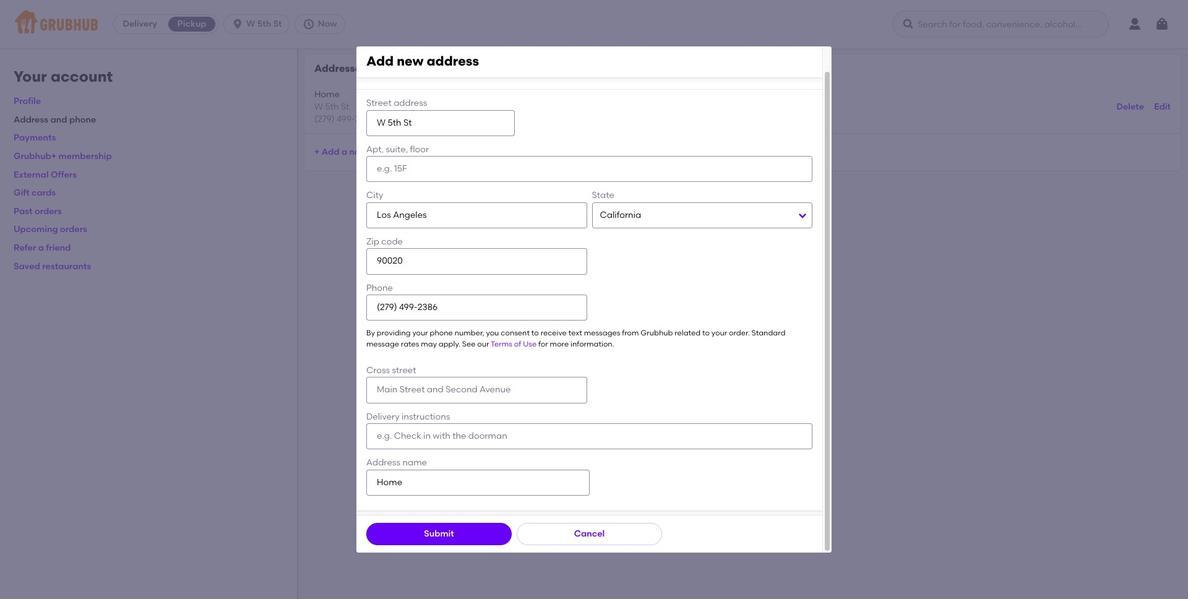 Task type: locate. For each thing, give the bounding box(es) containing it.
1 horizontal spatial address
[[366, 457, 400, 468]]

messages
[[584, 329, 620, 337]]

of
[[514, 340, 521, 348]]

0 horizontal spatial your
[[412, 329, 428, 337]]

add inside button
[[322, 147, 339, 157]]

address
[[14, 114, 48, 125], [366, 457, 400, 468]]

w
[[246, 19, 255, 29], [314, 101, 323, 112]]

st up 499-
[[341, 101, 349, 112]]

2386
[[355, 114, 375, 124]]

svg image for w 5th st
[[232, 18, 244, 30]]

5th inside home w 5th st (279) 499-2386
[[325, 101, 339, 112]]

0 horizontal spatial address
[[14, 114, 48, 125]]

2 vertical spatial address
[[369, 147, 403, 157]]

0 vertical spatial add
[[366, 53, 394, 69]]

1 vertical spatial 5th
[[325, 101, 339, 112]]

+
[[314, 147, 320, 157]]

1 vertical spatial address
[[394, 98, 427, 108]]

a
[[342, 147, 347, 157], [38, 243, 44, 253]]

orders for past orders
[[35, 206, 62, 216]]

address down the 'profile' link
[[14, 114, 48, 125]]

address for address name
[[366, 457, 400, 468]]

apply.
[[439, 340, 460, 348]]

street
[[366, 98, 392, 108]]

address for address and phone
[[14, 114, 48, 125]]

pickup
[[177, 19, 206, 29]]

svg image inside w 5th st button
[[232, 18, 244, 30]]

1 horizontal spatial your
[[712, 329, 727, 337]]

a right refer
[[38, 243, 44, 253]]

membership
[[59, 151, 112, 162]]

for
[[538, 340, 548, 348]]

cards
[[32, 188, 56, 198]]

1 horizontal spatial delivery
[[366, 411, 400, 422]]

Delivery instructions text field
[[366, 423, 812, 449]]

w inside home w 5th st (279) 499-2386
[[314, 101, 323, 112]]

add
[[366, 53, 394, 69], [322, 147, 339, 157]]

apt, suite, floor
[[366, 144, 429, 155]]

0 vertical spatial address
[[14, 114, 48, 125]]

gift cards link
[[14, 188, 56, 198]]

svg image inside now button
[[303, 18, 315, 30]]

phone
[[69, 114, 96, 125], [430, 329, 453, 337]]

0 horizontal spatial svg image
[[232, 18, 244, 30]]

st
[[273, 19, 282, 29], [341, 101, 349, 112]]

w inside button
[[246, 19, 255, 29]]

1 vertical spatial new
[[349, 147, 367, 157]]

svg image
[[902, 18, 915, 30]]

delivery left instructions
[[366, 411, 400, 422]]

phone right "and" on the left top
[[69, 114, 96, 125]]

your left order.
[[712, 329, 727, 337]]

+ add a new address button
[[314, 141, 403, 164]]

0 vertical spatial delivery
[[123, 19, 157, 29]]

add new address
[[366, 53, 479, 69]]

0 horizontal spatial to
[[531, 329, 539, 337]]

now button
[[295, 14, 350, 34]]

address name
[[366, 457, 427, 468]]

0 horizontal spatial add
[[322, 147, 339, 157]]

0 horizontal spatial delivery
[[123, 19, 157, 29]]

edit button
[[1154, 96, 1171, 118]]

1 horizontal spatial st
[[341, 101, 349, 112]]

0 horizontal spatial new
[[349, 147, 367, 157]]

see
[[462, 340, 475, 348]]

now
[[318, 19, 337, 29]]

more
[[550, 340, 569, 348]]

address inside button
[[369, 147, 403, 157]]

svg image
[[1155, 17, 1170, 32], [232, 18, 244, 30], [303, 18, 315, 30]]

upcoming
[[14, 224, 58, 235]]

0 vertical spatial 5th
[[257, 19, 271, 29]]

0 vertical spatial orders
[[35, 206, 62, 216]]

your
[[412, 329, 428, 337], [712, 329, 727, 337]]

external
[[14, 169, 49, 180]]

0 horizontal spatial a
[[38, 243, 44, 253]]

+ add a new address
[[314, 147, 403, 157]]

home w 5th st (279) 499-2386
[[314, 89, 375, 124]]

past
[[14, 206, 33, 216]]

1 horizontal spatial add
[[366, 53, 394, 69]]

zip code
[[366, 236, 403, 247]]

new up street address
[[397, 53, 424, 69]]

street
[[392, 365, 416, 376]]

add right '+'
[[322, 147, 339, 157]]

5th
[[257, 19, 271, 29], [325, 101, 339, 112]]

0 horizontal spatial st
[[273, 19, 282, 29]]

1 vertical spatial st
[[341, 101, 349, 112]]

1 horizontal spatial phone
[[430, 329, 453, 337]]

1 vertical spatial w
[[314, 101, 323, 112]]

new inside button
[[349, 147, 367, 157]]

0 horizontal spatial phone
[[69, 114, 96, 125]]

phone up apply.
[[430, 329, 453, 337]]

terms of use link
[[491, 340, 537, 348]]

suite,
[[386, 144, 408, 155]]

0 vertical spatial w
[[246, 19, 255, 29]]

w up (279)
[[314, 101, 323, 112]]

1 horizontal spatial 5th
[[325, 101, 339, 112]]

grubhub+ membership
[[14, 151, 112, 162]]

Phone telephone field
[[366, 295, 587, 321]]

to up use
[[531, 329, 539, 337]]

1 horizontal spatial a
[[342, 147, 347, 157]]

your up may
[[412, 329, 428, 337]]

0 vertical spatial new
[[397, 53, 424, 69]]

use
[[523, 340, 537, 348]]

w right pickup at the left of the page
[[246, 19, 255, 29]]

add right addresses
[[366, 53, 394, 69]]

number,
[[455, 329, 484, 337]]

payments
[[14, 133, 56, 143]]

upcoming orders link
[[14, 224, 87, 235]]

to
[[531, 329, 539, 337], [702, 329, 710, 337]]

a right '+'
[[342, 147, 347, 157]]

phone
[[366, 283, 393, 293]]

orders
[[35, 206, 62, 216], [60, 224, 87, 235]]

delete button
[[1117, 96, 1144, 118]]

1 vertical spatial orders
[[60, 224, 87, 235]]

5th left now button
[[257, 19, 271, 29]]

(279)
[[314, 114, 335, 124]]

rates
[[401, 340, 419, 348]]

0 vertical spatial st
[[273, 19, 282, 29]]

to right related
[[702, 329, 710, 337]]

terms of use for more information.
[[491, 340, 614, 348]]

1 vertical spatial delivery
[[366, 411, 400, 422]]

main navigation navigation
[[0, 0, 1188, 48]]

delivery
[[123, 19, 157, 29], [366, 411, 400, 422]]

0 vertical spatial a
[[342, 147, 347, 157]]

0 horizontal spatial w
[[246, 19, 255, 29]]

orders up "upcoming orders"
[[35, 206, 62, 216]]

name
[[402, 457, 427, 468]]

1 horizontal spatial to
[[702, 329, 710, 337]]

0 vertical spatial address
[[427, 53, 479, 69]]

5th down 'home'
[[325, 101, 339, 112]]

1 horizontal spatial w
[[314, 101, 323, 112]]

delivery left pickup at the left of the page
[[123, 19, 157, 29]]

1 vertical spatial address
[[366, 457, 400, 468]]

cancel button
[[517, 523, 662, 545]]

new
[[397, 53, 424, 69], [349, 147, 367, 157]]

message
[[366, 340, 399, 348]]

1 vertical spatial phone
[[430, 329, 453, 337]]

delivery inside button
[[123, 19, 157, 29]]

1 horizontal spatial svg image
[[303, 18, 315, 30]]

1 horizontal spatial new
[[397, 53, 424, 69]]

1 vertical spatial add
[[322, 147, 339, 157]]

orders up friend
[[60, 224, 87, 235]]

new down 2386
[[349, 147, 367, 157]]

address
[[427, 53, 479, 69], [394, 98, 427, 108], [369, 147, 403, 157]]

address left name
[[366, 457, 400, 468]]

saved restaurants
[[14, 261, 91, 271]]

st left now button
[[273, 19, 282, 29]]

0 horizontal spatial 5th
[[257, 19, 271, 29]]



Task type: vqa. For each thing, say whether or not it's contained in the screenshot.
1600 Pennsylvania Avenue NW
no



Task type: describe. For each thing, give the bounding box(es) containing it.
text
[[568, 329, 582, 337]]

2 to from the left
[[702, 329, 710, 337]]

state
[[592, 190, 614, 201]]

providing
[[377, 329, 411, 337]]

your account
[[14, 67, 113, 85]]

delivery for delivery
[[123, 19, 157, 29]]

upcoming orders
[[14, 224, 87, 235]]

Apt, suite, floor text field
[[366, 156, 812, 182]]

order.
[[729, 329, 750, 337]]

st inside w 5th st button
[[273, 19, 282, 29]]

floor
[[410, 144, 429, 155]]

code
[[381, 236, 403, 247]]

submit button
[[366, 523, 512, 545]]

payments link
[[14, 133, 56, 143]]

refer
[[14, 243, 36, 253]]

svg image for now
[[303, 18, 315, 30]]

2 horizontal spatial svg image
[[1155, 17, 1170, 32]]

addresses
[[314, 62, 366, 74]]

our
[[477, 340, 489, 348]]

zip
[[366, 236, 379, 247]]

information.
[[571, 340, 614, 348]]

City text field
[[366, 202, 587, 228]]

profile
[[14, 96, 41, 107]]

2 your from the left
[[712, 329, 727, 337]]

grubhub+
[[14, 151, 56, 162]]

saved
[[14, 261, 40, 271]]

gift cards
[[14, 188, 56, 198]]

pickup button
[[166, 14, 218, 34]]

standard
[[752, 329, 786, 337]]

1 to from the left
[[531, 329, 539, 337]]

a inside button
[[342, 147, 347, 157]]

st inside home w 5th st (279) 499-2386
[[341, 101, 349, 112]]

refer a friend
[[14, 243, 71, 253]]

offers
[[51, 169, 77, 180]]

Cross street text field
[[366, 377, 587, 403]]

your
[[14, 67, 47, 85]]

grubhub+ membership link
[[14, 151, 112, 162]]

saved restaurants link
[[14, 261, 91, 271]]

past orders link
[[14, 206, 62, 216]]

you
[[486, 329, 499, 337]]

1 vertical spatial a
[[38, 243, 44, 253]]

Street address text field
[[366, 110, 515, 136]]

w 5th st button
[[223, 14, 295, 34]]

consent
[[501, 329, 530, 337]]

home
[[314, 89, 340, 99]]

1 your from the left
[[412, 329, 428, 337]]

terms
[[491, 340, 512, 348]]

may
[[421, 340, 437, 348]]

edit
[[1154, 101, 1171, 112]]

by providing your phone number, you consent to receive text messages from grubhub related to your order. standard message rates may apply. see our
[[366, 329, 786, 348]]

orders for upcoming orders
[[60, 224, 87, 235]]

profile link
[[14, 96, 41, 107]]

instructions
[[402, 411, 450, 422]]

related
[[675, 329, 701, 337]]

receive
[[541, 329, 567, 337]]

and
[[50, 114, 67, 125]]

street address
[[366, 98, 427, 108]]

gift
[[14, 188, 30, 198]]

phone inside by providing your phone number, you consent to receive text messages from grubhub related to your order. standard message rates may apply. see our
[[430, 329, 453, 337]]

cross street
[[366, 365, 416, 376]]

cancel
[[574, 528, 605, 539]]

delivery instructions
[[366, 411, 450, 422]]

w 5th st
[[246, 19, 282, 29]]

submit
[[424, 528, 454, 539]]

Zip code telephone field
[[366, 248, 587, 275]]

499-
[[337, 114, 355, 124]]

address and phone
[[14, 114, 96, 125]]

grubhub
[[641, 329, 673, 337]]

0 vertical spatial phone
[[69, 114, 96, 125]]

friend
[[46, 243, 71, 253]]

5th inside button
[[257, 19, 271, 29]]

past orders
[[14, 206, 62, 216]]

delivery button
[[114, 14, 166, 34]]

from
[[622, 329, 639, 337]]

apt,
[[366, 144, 384, 155]]

delete
[[1117, 101, 1144, 112]]

city
[[366, 190, 383, 201]]

refer a friend link
[[14, 243, 71, 253]]

account
[[51, 67, 113, 85]]

by
[[366, 329, 375, 337]]

external offers link
[[14, 169, 77, 180]]

restaurants
[[42, 261, 91, 271]]

Address name text field
[[366, 469, 589, 496]]

delivery for delivery instructions
[[366, 411, 400, 422]]



